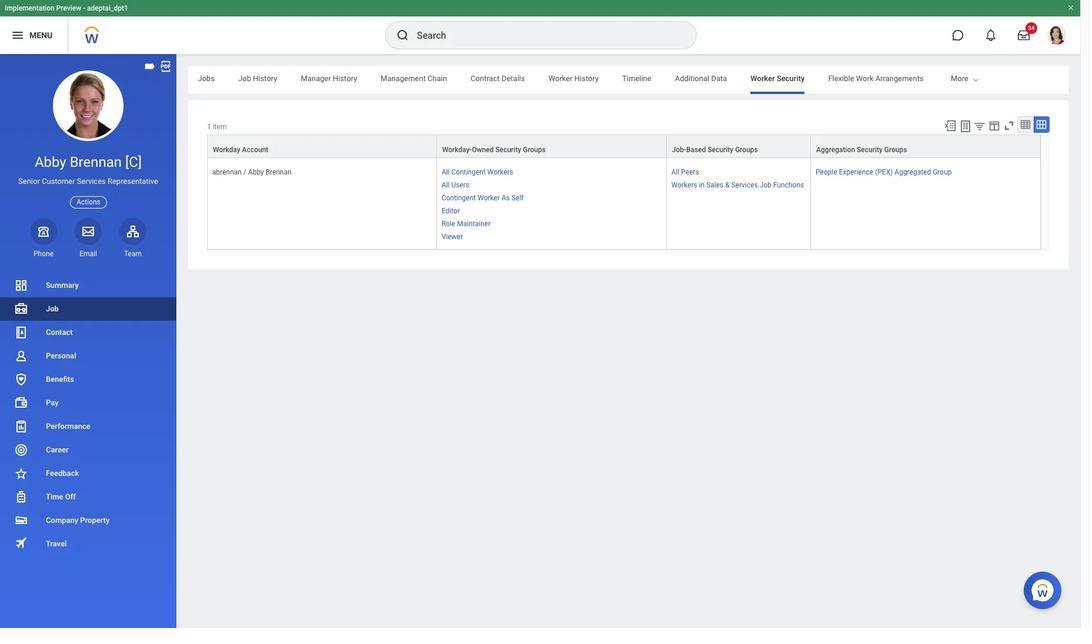 Task type: describe. For each thing, give the bounding box(es) containing it.
people
[[816, 168, 837, 176]]

workers in sales & services job functions link
[[671, 179, 804, 189]]

career image
[[14, 443, 28, 458]]

peers
[[681, 168, 699, 176]]

work
[[856, 74, 874, 83]]

tag image
[[144, 60, 156, 73]]

row containing abrennan / abby brennan
[[207, 158, 1041, 250]]

team link
[[119, 218, 146, 259]]

job-based security groups
[[672, 146, 758, 154]]

all users link
[[442, 179, 469, 189]]

job history
[[238, 74, 277, 83]]

group
[[933, 168, 952, 176]]

management
[[381, 74, 426, 83]]

details
[[502, 74, 525, 83]]

34 button
[[1011, 22, 1037, 48]]

career link
[[0, 439, 176, 462]]

workers inside 'link'
[[487, 168, 513, 176]]

feedback link
[[0, 462, 176, 486]]

select to filter grid data image
[[973, 120, 986, 132]]

off
[[65, 493, 76, 502]]

[c]
[[125, 154, 142, 171]]

summary link
[[0, 274, 176, 298]]

additional data
[[675, 74, 727, 83]]

benefits link
[[0, 368, 176, 392]]

abrennan
[[212, 168, 242, 176]]

security inside popup button
[[708, 146, 733, 154]]

job image
[[14, 302, 28, 316]]

abby inside navigation pane region
[[35, 154, 66, 171]]

time off image
[[14, 490, 28, 505]]

aggregation
[[816, 146, 855, 154]]

menu
[[29, 30, 52, 40]]

company property
[[46, 516, 110, 525]]

additional
[[675, 74, 709, 83]]

team abby brennan [c] element
[[119, 249, 146, 259]]

self
[[512, 194, 524, 202]]

company
[[46, 516, 78, 525]]

contingent worker as self
[[442, 194, 524, 202]]

services inside "row"
[[731, 181, 758, 189]]

based
[[686, 146, 706, 154]]

workday-
[[442, 146, 472, 154]]

menu banner
[[0, 0, 1080, 54]]

contract details
[[471, 74, 525, 83]]

functions
[[773, 181, 804, 189]]

in
[[699, 181, 705, 189]]

senior customer services representative
[[18, 177, 158, 186]]

actions button
[[70, 196, 107, 209]]

1
[[207, 123, 211, 131]]

feedback
[[46, 469, 79, 478]]

Search Workday  search field
[[417, 22, 672, 48]]

row containing workday account
[[207, 135, 1041, 158]]

history for manager history
[[333, 74, 357, 83]]

all for all peers
[[671, 168, 680, 176]]

view printable version (pdf) image
[[159, 60, 172, 73]]

brennan inside navigation pane region
[[70, 154, 122, 171]]

security inside tab list
[[777, 74, 805, 83]]

close environment banner image
[[1067, 4, 1075, 11]]

1 vertical spatial contingent
[[442, 194, 476, 202]]

history for worker history
[[574, 74, 599, 83]]

actions
[[77, 198, 100, 206]]

viewer
[[442, 233, 463, 241]]

abrennan / abby brennan element
[[212, 166, 292, 176]]

manager
[[301, 74, 331, 83]]

abrennan / abby brennan
[[212, 168, 292, 176]]

property
[[80, 516, 110, 525]]

preview
[[56, 4, 81, 12]]

jobs
[[198, 74, 215, 83]]

abby brennan [c]
[[35, 154, 142, 171]]

job for job history
[[238, 74, 251, 83]]

all for all contingent workers
[[442, 168, 450, 176]]

viewer link
[[442, 231, 463, 241]]

tab list containing jobs
[[0, 66, 924, 94]]

adeptai_dpt1
[[87, 4, 128, 12]]

table image
[[1020, 119, 1032, 131]]

time off link
[[0, 486, 176, 509]]

services inside navigation pane region
[[77, 177, 106, 186]]

(pex)
[[875, 168, 893, 176]]

all peers
[[671, 168, 699, 176]]

pay image
[[14, 396, 28, 411]]

worker for worker history
[[549, 74, 573, 83]]

job inside "row"
[[760, 181, 772, 189]]

summary
[[46, 281, 79, 290]]

job-based security groups button
[[667, 135, 810, 158]]

customer
[[42, 177, 75, 186]]

performance link
[[0, 415, 176, 439]]

&
[[725, 181, 730, 189]]

groups for job-based security groups
[[735, 146, 758, 154]]

flexible work arrangements
[[828, 74, 924, 83]]

pay
[[46, 399, 59, 408]]

contingent inside 'link'
[[451, 168, 486, 176]]

company property link
[[0, 509, 176, 533]]

worker inside the 'contingent worker as self' link
[[478, 194, 500, 202]]

navigation pane region
[[0, 54, 176, 629]]

worker for worker security
[[751, 74, 775, 83]]

contract
[[471, 74, 500, 83]]

workday-owned security groups button
[[437, 135, 666, 158]]



Task type: locate. For each thing, give the bounding box(es) containing it.
senior
[[18, 177, 40, 186]]

people experience (pex) aggregated group
[[816, 168, 952, 176]]

travel
[[46, 540, 67, 549]]

implementation
[[5, 4, 55, 12]]

phone button
[[30, 218, 57, 259]]

1 horizontal spatial history
[[333, 74, 357, 83]]

role
[[442, 220, 455, 228]]

1 horizontal spatial brennan
[[266, 168, 292, 176]]

2 groups from the left
[[735, 146, 758, 154]]

groups up workers in sales & services job functions link
[[735, 146, 758, 154]]

0 horizontal spatial job
[[46, 305, 59, 313]]

arrangements
[[876, 74, 924, 83]]

2 items selected list from the left
[[671, 166, 806, 200]]

phone image
[[35, 225, 52, 239]]

services down abby brennan [c]
[[77, 177, 106, 186]]

security up people experience (pex) aggregated group link
[[857, 146, 883, 154]]

performance image
[[14, 420, 28, 434]]

time
[[46, 493, 63, 502]]

34
[[1028, 25, 1035, 31]]

all contingent workers
[[442, 168, 513, 176]]

click to view/edit grid preferences image
[[988, 119, 1001, 132]]

1 vertical spatial job
[[760, 181, 772, 189]]

contingent worker as self link
[[442, 192, 524, 202]]

management chain
[[381, 74, 447, 83]]

benefits image
[[14, 373, 28, 387]]

groups inside popup button
[[735, 146, 758, 154]]

2 horizontal spatial groups
[[884, 146, 907, 154]]

abby right "/"
[[248, 168, 264, 176]]

history left timeline
[[574, 74, 599, 83]]

owned
[[472, 146, 494, 154]]

all up all users link in the left of the page
[[442, 168, 450, 176]]

0 horizontal spatial workers
[[487, 168, 513, 176]]

workday account
[[213, 146, 268, 154]]

row
[[207, 135, 1041, 158], [207, 158, 1041, 250]]

job link
[[0, 298, 176, 321]]

1 vertical spatial workers
[[671, 181, 697, 189]]

job right jobs
[[238, 74, 251, 83]]

job
[[238, 74, 251, 83], [760, 181, 772, 189], [46, 305, 59, 313]]

items selected list containing all peers
[[671, 166, 806, 200]]

workday-owned security groups
[[442, 146, 546, 154]]

0 horizontal spatial worker
[[478, 194, 500, 202]]

feedback image
[[14, 467, 28, 481]]

0 horizontal spatial groups
[[523, 146, 546, 154]]

workday
[[213, 146, 240, 154]]

personal
[[46, 352, 76, 361]]

all inside all peers link
[[671, 168, 680, 176]]

job for job
[[46, 305, 59, 313]]

list containing summary
[[0, 274, 176, 556]]

all peers link
[[671, 166, 699, 176]]

1 horizontal spatial abby
[[248, 168, 264, 176]]

all left peers
[[671, 168, 680, 176]]

phone abby brennan [c] element
[[30, 249, 57, 259]]

1 item
[[207, 123, 227, 131]]

/
[[243, 168, 246, 176]]

flexible
[[828, 74, 854, 83]]

sales
[[706, 181, 724, 189]]

0 horizontal spatial history
[[253, 74, 277, 83]]

aggregation security groups
[[816, 146, 907, 154]]

brennan inside 'element'
[[266, 168, 292, 176]]

abby
[[35, 154, 66, 171], [248, 168, 264, 176]]

personal link
[[0, 345, 176, 368]]

item
[[213, 123, 227, 131]]

1 groups from the left
[[523, 146, 546, 154]]

worker left as
[[478, 194, 500, 202]]

all inside all contingent workers 'link'
[[442, 168, 450, 176]]

services
[[77, 177, 106, 186], [731, 181, 758, 189]]

all users
[[442, 181, 469, 189]]

abby inside 'element'
[[248, 168, 264, 176]]

security left flexible
[[777, 74, 805, 83]]

0 horizontal spatial items selected list
[[442, 166, 543, 242]]

justify image
[[11, 28, 25, 42]]

workday account button
[[208, 135, 436, 158]]

personal image
[[14, 349, 28, 363]]

history right manager
[[333, 74, 357, 83]]

search image
[[396, 28, 410, 42]]

groups up people experience (pex) aggregated group link
[[884, 146, 907, 154]]

inbox large image
[[1018, 29, 1030, 41]]

all for all users
[[442, 181, 450, 189]]

items selected list
[[442, 166, 543, 242], [671, 166, 806, 200]]

1 horizontal spatial job
[[238, 74, 251, 83]]

history for job history
[[253, 74, 277, 83]]

aggregation security groups button
[[811, 135, 1040, 158]]

items selected list containing all contingent workers
[[442, 166, 543, 242]]

2 row from the top
[[207, 158, 1041, 250]]

0 vertical spatial workers
[[487, 168, 513, 176]]

team
[[124, 250, 142, 258]]

workers in sales & services job functions
[[671, 181, 804, 189]]

notifications large image
[[985, 29, 997, 41]]

3 history from the left
[[574, 74, 599, 83]]

all contingent workers link
[[442, 166, 513, 176]]

pay link
[[0, 392, 176, 415]]

travel link
[[0, 533, 176, 556]]

all inside all users link
[[442, 181, 450, 189]]

worker history
[[549, 74, 599, 83]]

more
[[951, 74, 969, 83]]

list
[[0, 274, 176, 556]]

1 row from the top
[[207, 135, 1041, 158]]

contact link
[[0, 321, 176, 345]]

implementation preview -   adeptai_dpt1
[[5, 4, 128, 12]]

benefits
[[46, 375, 74, 384]]

0 vertical spatial contingent
[[451, 168, 486, 176]]

role maintainer
[[442, 220, 491, 228]]

expand table image
[[1036, 119, 1047, 131]]

0 horizontal spatial abby
[[35, 154, 66, 171]]

email
[[79, 250, 97, 258]]

services right the &
[[731, 181, 758, 189]]

travel image
[[14, 537, 28, 551]]

job up the contact
[[46, 305, 59, 313]]

editor
[[442, 207, 460, 215]]

2 history from the left
[[333, 74, 357, 83]]

2 vertical spatial job
[[46, 305, 59, 313]]

1 horizontal spatial items selected list
[[671, 166, 806, 200]]

people experience (pex) aggregated group link
[[816, 166, 952, 176]]

manager history
[[301, 74, 357, 83]]

career
[[46, 446, 69, 455]]

0 vertical spatial job
[[238, 74, 251, 83]]

2 horizontal spatial job
[[760, 181, 772, 189]]

role maintainer link
[[442, 218, 491, 228]]

0 horizontal spatial services
[[77, 177, 106, 186]]

account
[[242, 146, 268, 154]]

3 groups from the left
[[884, 146, 907, 154]]

time off
[[46, 493, 76, 502]]

2 horizontal spatial worker
[[751, 74, 775, 83]]

view team image
[[126, 225, 140, 239]]

company property image
[[14, 514, 28, 528]]

brennan down account
[[266, 168, 292, 176]]

1 horizontal spatial workers
[[671, 181, 697, 189]]

job left the functions
[[760, 181, 772, 189]]

export to excel image
[[944, 119, 957, 132]]

job-
[[672, 146, 686, 154]]

history left manager
[[253, 74, 277, 83]]

workers
[[487, 168, 513, 176], [671, 181, 697, 189]]

contact image
[[14, 326, 28, 340]]

abby up customer
[[35, 154, 66, 171]]

1 horizontal spatial groups
[[735, 146, 758, 154]]

0 horizontal spatial brennan
[[70, 154, 122, 171]]

1 horizontal spatial services
[[731, 181, 758, 189]]

menu button
[[0, 16, 68, 54]]

timeline
[[622, 74, 651, 83]]

tab list
[[0, 66, 924, 94]]

groups for workday-owned security groups
[[523, 146, 546, 154]]

data
[[711, 74, 727, 83]]

groups up self
[[523, 146, 546, 154]]

maintainer
[[457, 220, 491, 228]]

toolbar
[[939, 116, 1050, 135]]

export to worksheets image
[[959, 119, 973, 134]]

security right owned
[[495, 146, 521, 154]]

worker right data
[[751, 74, 775, 83]]

1 history from the left
[[253, 74, 277, 83]]

brennan up senior customer services representative
[[70, 154, 122, 171]]

1 horizontal spatial worker
[[549, 74, 573, 83]]

job inside tab list
[[238, 74, 251, 83]]

profile logan mcneil image
[[1047, 26, 1066, 47]]

workers down all peers
[[671, 181, 697, 189]]

workers down workday-owned security groups
[[487, 168, 513, 176]]

summary image
[[14, 279, 28, 293]]

fullscreen image
[[1003, 119, 1016, 132]]

2 horizontal spatial history
[[574, 74, 599, 83]]

email button
[[75, 218, 102, 259]]

security right "based"
[[708, 146, 733, 154]]

all
[[442, 168, 450, 176], [671, 168, 680, 176], [442, 181, 450, 189]]

mail image
[[81, 225, 95, 239]]

1 items selected list from the left
[[442, 166, 543, 242]]

job inside navigation pane region
[[46, 305, 59, 313]]

all left users
[[442, 181, 450, 189]]

history
[[253, 74, 277, 83], [333, 74, 357, 83], [574, 74, 599, 83]]

contact
[[46, 328, 73, 337]]

performance
[[46, 422, 90, 431]]

users
[[451, 181, 469, 189]]

contingent down users
[[442, 194, 476, 202]]

email abby brennan [c] element
[[75, 249, 102, 259]]

contingent up users
[[451, 168, 486, 176]]

worker down search workday search field
[[549, 74, 573, 83]]

representative
[[108, 177, 158, 186]]

aggregated
[[895, 168, 931, 176]]



Task type: vqa. For each thing, say whether or not it's contained in the screenshot.
Implementation
yes



